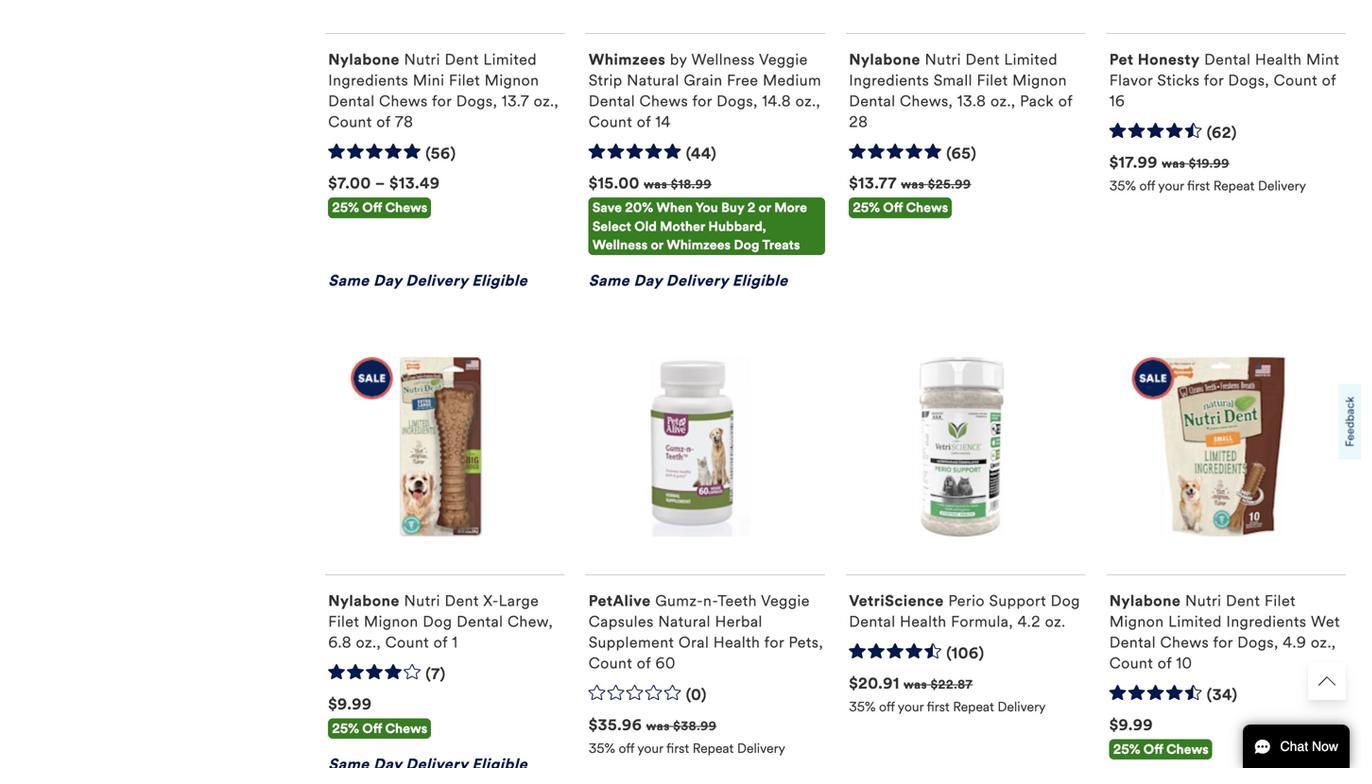 Task type: vqa. For each thing, say whether or not it's contained in the screenshot.
the "total"
no



Task type: describe. For each thing, give the bounding box(es) containing it.
styled arrow button link
[[1309, 663, 1347, 701]]



Task type: locate. For each thing, give the bounding box(es) containing it.
scroll to top image
[[1319, 673, 1336, 690]]



